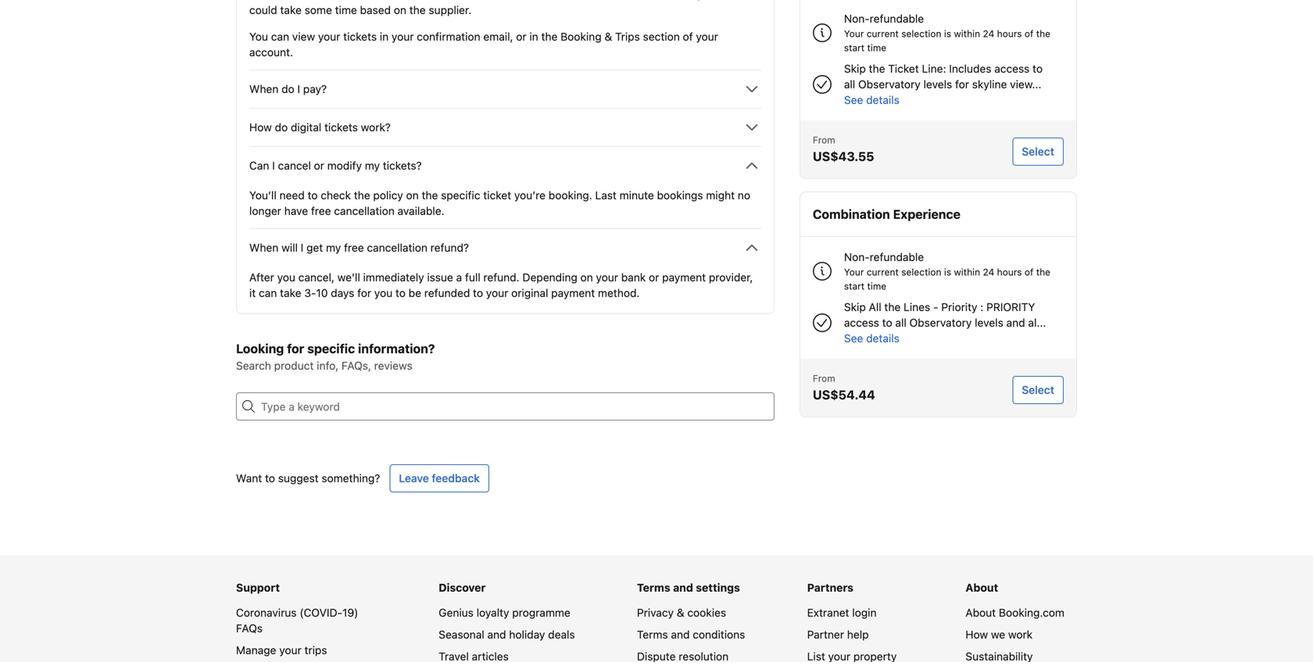 Task type: locate. For each thing, give the bounding box(es) containing it.
observatory inside skip all the lines - priority : priority access to all observatory levels and al... see details
[[910, 316, 972, 329]]

i right will
[[301, 241, 304, 254]]

seasonal
[[439, 628, 485, 641]]

access down all
[[845, 316, 880, 329]]

cookies
[[688, 606, 727, 619]]

hours up view...
[[998, 28, 1023, 39]]

1 vertical spatial select button
[[1013, 376, 1064, 404]]

confirmation inside "you'll receive a confirmation email once the reservation is confirmed with the attraction operator. this could take some time based on the supplier."
[[328, 0, 392, 1]]

payment left provider,
[[662, 271, 706, 284]]

confirmation inside you can view your tickets in your confirmation email, or in the booking & trips section of your account.
[[417, 30, 481, 43]]

from
[[813, 135, 836, 145], [813, 373, 836, 384]]

of right section
[[683, 30, 693, 43]]

refunded
[[424, 287, 470, 300]]

the right with
[[620, 0, 637, 1]]

1 vertical spatial from
[[813, 373, 836, 384]]

0 vertical spatial start
[[845, 42, 865, 53]]

terms down privacy on the bottom of the page
[[637, 628, 668, 641]]

terms and conditions link
[[637, 628, 746, 641]]

1 details from the top
[[867, 93, 900, 106]]

0 vertical spatial your
[[845, 28, 864, 39]]

1 vertical spatial selection
[[902, 267, 942, 278]]

2 see from the top
[[845, 332, 864, 345]]

in down based
[[380, 30, 389, 43]]

free down the check
[[311, 205, 331, 217]]

operator.
[[691, 0, 737, 1]]

1 24 from the top
[[983, 28, 995, 39]]

current up ticket
[[867, 28, 899, 39]]

1 vertical spatial all
[[896, 316, 907, 329]]

non-refundable your current selection is within 24 hours of the start time up -
[[845, 251, 1051, 292]]

depending
[[523, 271, 578, 284]]

2 vertical spatial for
[[287, 341, 304, 356]]

0 vertical spatial non-
[[845, 12, 870, 25]]

hours up priority
[[998, 267, 1023, 278]]

about up we
[[966, 606, 996, 619]]

0 horizontal spatial free
[[311, 205, 331, 217]]

for inside looking for specific information? search product info, faqs, reviews
[[287, 341, 304, 356]]

1 horizontal spatial in
[[530, 30, 539, 43]]

email,
[[484, 30, 513, 43]]

and for seasonal and holiday deals
[[488, 628, 506, 641]]

from inside the from us$43.55
[[813, 135, 836, 145]]

tickets down based
[[343, 30, 377, 43]]

and
[[1007, 316, 1026, 329], [673, 581, 694, 594], [488, 628, 506, 641], [671, 628, 690, 641]]

i inside when will i get my free cancellation refund? "dropdown button"
[[301, 241, 304, 254]]

all down lines
[[896, 316, 907, 329]]

1 selection from the top
[[902, 28, 942, 39]]

genius
[[439, 606, 474, 619]]

my inside when will i get my free cancellation refund? "dropdown button"
[[326, 241, 341, 254]]

the up al...
[[1037, 267, 1051, 278]]

0 vertical spatial when
[[249, 83, 279, 95]]

0 vertical spatial selection
[[902, 28, 942, 39]]

0 vertical spatial hours
[[998, 28, 1023, 39]]

1 take from the top
[[280, 4, 302, 16]]

2 horizontal spatial for
[[956, 78, 970, 91]]

priority
[[987, 301, 1036, 314]]

or right cancel
[[314, 159, 324, 172]]

take left 3-
[[280, 287, 302, 300]]

of up view...
[[1025, 28, 1034, 39]]

access up view...
[[995, 62, 1030, 75]]

current for all
[[867, 267, 899, 278]]

you down immediately
[[374, 287, 393, 300]]

2 about from the top
[[966, 606, 996, 619]]

1 horizontal spatial &
[[677, 606, 685, 619]]

1 vertical spatial i
[[272, 159, 275, 172]]

skip for observatory
[[845, 62, 866, 75]]

your for skip all the lines - priority : priority access to all observatory levels and al...
[[845, 267, 864, 278]]

or right bank
[[649, 271, 660, 284]]

receive
[[280, 0, 316, 1]]

check
[[321, 189, 351, 202]]

0 horizontal spatial &
[[605, 30, 613, 43]]

take inside "you'll receive a confirmation email once the reservation is confirmed with the attraction operator. this could take some time based on the supplier."
[[280, 4, 302, 16]]

refundable down combination experience
[[870, 251, 925, 264]]

is up line: on the top of the page
[[945, 28, 952, 39]]

my right get
[[326, 241, 341, 254]]

2 skip from the top
[[845, 301, 866, 314]]

1 vertical spatial non-refundable your current selection is within 24 hours of the start time
[[845, 251, 1051, 292]]

see details link down ticket
[[845, 93, 900, 106]]

for down includes
[[956, 78, 970, 91]]

0 vertical spatial or
[[516, 30, 527, 43]]

a up some at the left of the page
[[319, 0, 325, 1]]

how left we
[[966, 628, 989, 641]]

terms up privacy on the bottom of the page
[[637, 581, 671, 594]]

product
[[274, 359, 314, 372]]

all
[[869, 301, 882, 314]]

2 non-refundable your current selection is within 24 hours of the start time from the top
[[845, 251, 1051, 292]]

for
[[956, 78, 970, 91], [358, 287, 372, 300], [287, 341, 304, 356]]

payment
[[662, 271, 706, 284], [552, 287, 595, 300]]

0 horizontal spatial or
[[314, 159, 324, 172]]

1 current from the top
[[867, 28, 899, 39]]

when inside "dropdown button"
[[249, 241, 279, 254]]

0 vertical spatial non-refundable your current selection is within 24 hours of the start time
[[845, 12, 1051, 53]]

1 vertical spatial current
[[867, 267, 899, 278]]

non-
[[845, 12, 870, 25], [845, 251, 870, 264]]

0 vertical spatial free
[[311, 205, 331, 217]]

can right "it"
[[259, 287, 277, 300]]

all inside skip the ticket line: includes access to all observatory levels for skyline view... see details
[[845, 78, 856, 91]]

time for skip all the lines - priority : priority access to all observatory levels and al... see details
[[868, 281, 887, 292]]

2 refundable from the top
[[870, 251, 925, 264]]

confirmed
[[542, 0, 593, 1]]

24 up includes
[[983, 28, 995, 39]]

1 in from the left
[[380, 30, 389, 43]]

cancellation down policy
[[334, 205, 395, 217]]

1 vertical spatial about
[[966, 606, 996, 619]]

1 vertical spatial free
[[344, 241, 364, 254]]

the left booking
[[542, 30, 558, 43]]

full
[[465, 271, 481, 284]]

0 vertical spatial a
[[319, 0, 325, 1]]

within up includes
[[954, 28, 981, 39]]

from inside from us$54.44
[[813, 373, 836, 384]]

to
[[1033, 62, 1043, 75], [308, 189, 318, 202], [396, 287, 406, 300], [473, 287, 483, 300], [883, 316, 893, 329], [265, 472, 275, 485]]

bank
[[622, 271, 646, 284]]

1 horizontal spatial specific
[[441, 189, 481, 202]]

0 vertical spatial levels
[[924, 78, 953, 91]]

select button down view...
[[1013, 138, 1064, 166]]

confirmation down supplier.
[[417, 30, 481, 43]]

your left trips
[[279, 644, 302, 657]]

1 horizontal spatial my
[[365, 159, 380, 172]]

2 see details link from the top
[[845, 332, 900, 345]]

take down receive
[[280, 4, 302, 16]]

is left confirmed on the top of the page
[[531, 0, 539, 1]]

i left pay? at the left
[[298, 83, 300, 95]]

from up us$54.44 at the bottom right
[[813, 373, 836, 384]]

a left full
[[456, 271, 462, 284]]

0 vertical spatial on
[[394, 4, 407, 16]]

access
[[995, 62, 1030, 75], [845, 316, 880, 329]]

1 vertical spatial see details link
[[845, 332, 900, 345]]

a inside the after you cancel, we'll immediately issue a full refund. depending on your bank or payment provider, it can take 3-10 days for you to be refunded to your original payment method.
[[456, 271, 462, 284]]

2 start from the top
[[845, 281, 865, 292]]

0 vertical spatial cancellation
[[334, 205, 395, 217]]

1 vertical spatial select
[[1022, 384, 1055, 396]]

1 vertical spatial for
[[358, 287, 372, 300]]

you're
[[514, 189, 546, 202]]

specific
[[441, 189, 481, 202], [307, 341, 355, 356]]

cancellation
[[334, 205, 395, 217], [367, 241, 428, 254]]

2 take from the top
[[280, 287, 302, 300]]

1 vertical spatial specific
[[307, 341, 355, 356]]

2 within from the top
[[954, 267, 981, 278]]

trips
[[305, 644, 327, 657]]

0 vertical spatial for
[[956, 78, 970, 91]]

0 vertical spatial tickets
[[343, 30, 377, 43]]

2 select button from the top
[[1013, 376, 1064, 404]]

the up view...
[[1037, 28, 1051, 39]]

1 vertical spatial access
[[845, 316, 880, 329]]

1 select from the top
[[1022, 145, 1055, 158]]

tickets?
[[383, 159, 422, 172]]

& up terms and conditions link
[[677, 606, 685, 619]]

of inside you can view your tickets in your confirmation email, or in the booking & trips section of your account.
[[683, 30, 693, 43]]

leave feedback
[[399, 472, 480, 485]]

last
[[595, 189, 617, 202]]

specific up info,
[[307, 341, 355, 356]]

on inside "you'll receive a confirmation email once the reservation is confirmed with the attraction operator. this could take some time based on the supplier."
[[394, 4, 407, 16]]

selection for line:
[[902, 28, 942, 39]]

when
[[249, 83, 279, 95], [249, 241, 279, 254]]

i for do
[[298, 83, 300, 95]]

time up all
[[868, 281, 887, 292]]

observatory down -
[[910, 316, 972, 329]]

see inside skip the ticket line: includes access to all observatory levels for skyline view... see details
[[845, 93, 864, 106]]

and down privacy & cookies link
[[671, 628, 690, 641]]

1 horizontal spatial levels
[[975, 316, 1004, 329]]

experience
[[894, 207, 961, 222]]

free up we'll
[[344, 241, 364, 254]]

from up us$43.55 on the right
[[813, 135, 836, 145]]

you
[[249, 30, 268, 43]]

0 vertical spatial select
[[1022, 145, 1055, 158]]

do left pay? at the left
[[282, 83, 295, 95]]

the right all
[[885, 301, 901, 314]]

specific left ticket
[[441, 189, 481, 202]]

2 vertical spatial or
[[649, 271, 660, 284]]

levels inside skip the ticket line: includes access to all observatory levels for skyline view... see details
[[924, 78, 953, 91]]

and up privacy & cookies link
[[673, 581, 694, 594]]

details inside skip the ticket line: includes access to all observatory levels for skyline view... see details
[[867, 93, 900, 106]]

select down al...
[[1022, 384, 1055, 396]]

from for us$43.55
[[813, 135, 836, 145]]

cancellation up immediately
[[367, 241, 428, 254]]

lines
[[904, 301, 931, 314]]

0 vertical spatial select button
[[1013, 138, 1064, 166]]

terms for terms and settings
[[637, 581, 671, 594]]

details down ticket
[[867, 93, 900, 106]]

how inside "dropdown button"
[[249, 121, 272, 134]]

1 vertical spatial observatory
[[910, 316, 972, 329]]

or inside the after you cancel, we'll immediately issue a full refund. depending on your bank or payment provider, it can take 3-10 days for you to be refunded to your original payment method.
[[649, 271, 660, 284]]

skip inside skip all the lines - priority : priority access to all observatory levels and al... see details
[[845, 301, 866, 314]]

1 non-refundable your current selection is within 24 hours of the start time from the top
[[845, 12, 1051, 53]]

ticket
[[484, 189, 512, 202]]

i right can
[[272, 159, 275, 172]]

looking
[[236, 341, 284, 356]]

0 vertical spatial skip
[[845, 62, 866, 75]]

1 when from the top
[[249, 83, 279, 95]]

0 vertical spatial observatory
[[859, 78, 921, 91]]

2 vertical spatial time
[[868, 281, 887, 292]]

2 hours from the top
[[998, 267, 1023, 278]]

1 vertical spatial a
[[456, 271, 462, 284]]

a
[[319, 0, 325, 1], [456, 271, 462, 284]]

1 vertical spatial take
[[280, 287, 302, 300]]

non-refundable your current selection is within 24 hours of the start time for includes
[[845, 12, 1051, 53]]

tickets
[[343, 30, 377, 43], [325, 121, 358, 134]]

0 vertical spatial take
[[280, 4, 302, 16]]

for inside the after you cancel, we'll immediately issue a full refund. depending on your bank or payment provider, it can take 3-10 days for you to be refunded to your original payment method.
[[358, 287, 372, 300]]

the up supplier.
[[452, 0, 468, 1]]

0 vertical spatial my
[[365, 159, 380, 172]]

extranet
[[808, 606, 850, 619]]

1 terms from the top
[[637, 581, 671, 594]]

2 24 from the top
[[983, 267, 995, 278]]

i for will
[[301, 241, 304, 254]]

0 vertical spatial from
[[813, 135, 836, 145]]

tickets inside you can view your tickets in your confirmation email, or in the booking & trips section of your account.
[[343, 30, 377, 43]]

1 horizontal spatial confirmation
[[417, 30, 481, 43]]

access inside skip all the lines - priority : priority access to all observatory levels and al... see details
[[845, 316, 880, 329]]

1 horizontal spatial all
[[896, 316, 907, 329]]

free
[[311, 205, 331, 217], [344, 241, 364, 254]]

24 up :
[[983, 267, 995, 278]]

about for about booking.com
[[966, 606, 996, 619]]

2 select from the top
[[1022, 384, 1055, 396]]

digital
[[291, 121, 322, 134]]

your up method.
[[596, 271, 619, 284]]

and down priority
[[1007, 316, 1026, 329]]

time up skip the ticket line: includes access to all observatory levels for skyline view... see details
[[868, 42, 887, 53]]

1 vertical spatial see
[[845, 332, 864, 345]]

start for skip the ticket line: includes access to all observatory levels for skyline view...
[[845, 42, 865, 53]]

1 hours from the top
[[998, 28, 1023, 39]]

observatory down ticket
[[859, 78, 921, 91]]

how up can
[[249, 121, 272, 134]]

you can view your tickets in your confirmation email, or in the booking & trips section of your account.
[[249, 30, 719, 59]]

refundable up ticket
[[870, 12, 925, 25]]

your down operator.
[[696, 30, 719, 43]]

1 your from the top
[[845, 28, 864, 39]]

when will i get my free cancellation refund? button
[[249, 239, 762, 257]]

1 vertical spatial my
[[326, 241, 341, 254]]

you right after
[[277, 271, 296, 284]]

2 when from the top
[[249, 241, 279, 254]]

select down view...
[[1022, 145, 1055, 158]]

when left will
[[249, 241, 279, 254]]

of up priority
[[1025, 267, 1034, 278]]

2 from from the top
[[813, 373, 836, 384]]

levels down :
[[975, 316, 1004, 329]]

is up priority
[[945, 267, 952, 278]]

1 vertical spatial on
[[406, 189, 419, 202]]

0 vertical spatial current
[[867, 28, 899, 39]]

1 about from the top
[[966, 581, 999, 594]]

see up from us$54.44
[[845, 332, 864, 345]]

2 your from the top
[[845, 267, 864, 278]]

immediately
[[363, 271, 424, 284]]

my inside can i cancel or modify my tickets? dropdown button
[[365, 159, 380, 172]]

2 terms from the top
[[637, 628, 668, 641]]

1 skip from the top
[[845, 62, 866, 75]]

1 horizontal spatial you
[[374, 287, 393, 300]]

1 non- from the top
[[845, 12, 870, 25]]

0 vertical spatial how
[[249, 121, 272, 134]]

0 vertical spatial specific
[[441, 189, 481, 202]]

select button for us$43.55
[[1013, 138, 1064, 166]]

2 vertical spatial i
[[301, 241, 304, 254]]

do inside dropdown button
[[282, 83, 295, 95]]

of for skip the ticket line: includes access to all observatory levels for skyline view... see details
[[1025, 28, 1034, 39]]

time for skip the ticket line: includes access to all observatory levels for skyline view... see details
[[868, 42, 887, 53]]

hours for :
[[998, 267, 1023, 278]]

1 vertical spatial time
[[868, 42, 887, 53]]

confirmation up based
[[328, 0, 392, 1]]

current
[[867, 28, 899, 39], [867, 267, 899, 278]]

0 vertical spatial confirmation
[[328, 0, 392, 1]]

skip for access
[[845, 301, 866, 314]]

partner help
[[808, 628, 869, 641]]

i inside when do i pay? dropdown button
[[298, 83, 300, 95]]

2 details from the top
[[867, 332, 900, 345]]

1 vertical spatial refundable
[[870, 251, 925, 264]]

1 vertical spatial terms
[[637, 628, 668, 641]]

take
[[280, 4, 302, 16], [280, 287, 302, 300]]

and down loyalty
[[488, 628, 506, 641]]

of
[[1025, 28, 1034, 39], [683, 30, 693, 43], [1025, 267, 1034, 278]]

for up 'product'
[[287, 341, 304, 356]]

when for when will i get my free cancellation refund?
[[249, 241, 279, 254]]

within for priority
[[954, 267, 981, 278]]

current up all
[[867, 267, 899, 278]]

0 horizontal spatial you
[[277, 271, 296, 284]]

0 vertical spatial about
[[966, 581, 999, 594]]

2 selection from the top
[[902, 267, 942, 278]]

is for priority
[[945, 267, 952, 278]]

1 horizontal spatial for
[[358, 287, 372, 300]]

refundable for ticket
[[870, 12, 925, 25]]

to inside skip the ticket line: includes access to all observatory levels for skyline view... see details
[[1033, 62, 1043, 75]]

1 see from the top
[[845, 93, 864, 106]]

us$54.44
[[813, 387, 876, 402]]

0 vertical spatial 24
[[983, 28, 995, 39]]

1 vertical spatial when
[[249, 241, 279, 254]]

& left the trips
[[605, 30, 613, 43]]

0 vertical spatial see details link
[[845, 93, 900, 106]]

you'll
[[249, 189, 277, 202]]

select button down al...
[[1013, 376, 1064, 404]]

levels down line: on the top of the page
[[924, 78, 953, 91]]

1 from from the top
[[813, 135, 836, 145]]

see details link
[[845, 93, 900, 106], [845, 332, 900, 345]]

select button
[[1013, 138, 1064, 166], [1013, 376, 1064, 404]]

can up the account. on the left of page
[[271, 30, 289, 43]]

1 start from the top
[[845, 42, 865, 53]]

time inside "you'll receive a confirmation email once the reservation is confirmed with the attraction operator. this could take some time based on the supplier."
[[335, 4, 357, 16]]

section
[[643, 30, 680, 43]]

1 see details link from the top
[[845, 93, 900, 106]]

0 horizontal spatial my
[[326, 241, 341, 254]]

non-refundable your current selection is within 24 hours of the start time up line: on the top of the page
[[845, 12, 1051, 53]]

programme
[[512, 606, 571, 619]]

terms
[[637, 581, 671, 594], [637, 628, 668, 641]]

on up available.
[[406, 189, 419, 202]]

something?
[[322, 472, 380, 485]]

0 vertical spatial access
[[995, 62, 1030, 75]]

1 vertical spatial skip
[[845, 301, 866, 314]]

2 non- from the top
[[845, 251, 870, 264]]

0 vertical spatial terms
[[637, 581, 671, 594]]

on
[[394, 4, 407, 16], [406, 189, 419, 202], [581, 271, 593, 284]]

or
[[516, 30, 527, 43], [314, 159, 324, 172], [649, 271, 660, 284]]

1 within from the top
[[954, 28, 981, 39]]

2 current from the top
[[867, 267, 899, 278]]

see details link down all
[[845, 332, 900, 345]]

tickets left work?
[[325, 121, 358, 134]]

do for how
[[275, 121, 288, 134]]

0 horizontal spatial specific
[[307, 341, 355, 356]]

for right days
[[358, 287, 372, 300]]

skyline
[[973, 78, 1008, 91]]

your
[[845, 28, 864, 39], [845, 267, 864, 278]]

the left ticket
[[869, 62, 886, 75]]

feedback
[[432, 472, 480, 485]]

within up priority
[[954, 267, 981, 278]]

partners
[[808, 581, 854, 594]]

on right 'depending'
[[581, 271, 593, 284]]

select button for us$54.44
[[1013, 376, 1064, 404]]

0 horizontal spatial payment
[[552, 287, 595, 300]]

1 select button from the top
[[1013, 138, 1064, 166]]

manage your trips link
[[236, 644, 327, 657]]

0 horizontal spatial access
[[845, 316, 880, 329]]

0 vertical spatial do
[[282, 83, 295, 95]]

observatory inside skip the ticket line: includes access to all observatory levels for skyline view... see details
[[859, 78, 921, 91]]

1 horizontal spatial free
[[344, 241, 364, 254]]

0 horizontal spatial in
[[380, 30, 389, 43]]

0 vertical spatial i
[[298, 83, 300, 95]]

how do digital tickets work?
[[249, 121, 391, 134]]

1 vertical spatial hours
[[998, 267, 1023, 278]]

about up about booking.com
[[966, 581, 999, 594]]

see inside skip all the lines - priority : priority access to all observatory levels and al... see details
[[845, 332, 864, 345]]

about for about
[[966, 581, 999, 594]]

1 horizontal spatial a
[[456, 271, 462, 284]]

or right email,
[[516, 30, 527, 43]]

0 vertical spatial payment
[[662, 271, 706, 284]]

0 vertical spatial time
[[335, 4, 357, 16]]

see up the from us$43.55
[[845, 93, 864, 106]]

line:
[[922, 62, 947, 75]]

1 vertical spatial &
[[677, 606, 685, 619]]

on inside the after you cancel, we'll immediately issue a full refund. depending on your bank or payment provider, it can take 3-10 days for you to be refunded to your original payment method.
[[581, 271, 593, 284]]

details
[[867, 93, 900, 106], [867, 332, 900, 345]]

2 vertical spatial is
[[945, 267, 952, 278]]

& inside you can view your tickets in your confirmation email, or in the booking & trips section of your account.
[[605, 30, 613, 43]]

1 vertical spatial cancellation
[[367, 241, 428, 254]]

0 vertical spatial refundable
[[870, 12, 925, 25]]

view
[[292, 30, 315, 43]]

my right modify
[[365, 159, 380, 172]]

booking
[[561, 30, 602, 43]]

is inside "you'll receive a confirmation email once the reservation is confirmed with the attraction operator. this could take some time based on the supplier."
[[531, 0, 539, 1]]

2 vertical spatial on
[[581, 271, 593, 284]]

0 vertical spatial all
[[845, 78, 856, 91]]

current for the
[[867, 28, 899, 39]]

1 refundable from the top
[[870, 12, 925, 25]]

to inside skip all the lines - priority : priority access to all observatory levels and al... see details
[[883, 316, 893, 329]]

1 horizontal spatial how
[[966, 628, 989, 641]]

skip inside skip the ticket line: includes access to all observatory levels for skyline view... see details
[[845, 62, 866, 75]]

booking.
[[549, 189, 593, 202]]

help
[[848, 628, 869, 641]]

0 vertical spatial is
[[531, 0, 539, 1]]

1 vertical spatial can
[[259, 287, 277, 300]]

do inside "dropdown button"
[[275, 121, 288, 134]]

reservation
[[471, 0, 528, 1]]

from us$43.55
[[813, 135, 875, 164]]

non-refundable your current selection is within 24 hours of the start time for -
[[845, 251, 1051, 292]]

time right some at the left of the page
[[335, 4, 357, 16]]

when do i pay?
[[249, 83, 327, 95]]

your right view
[[318, 30, 341, 43]]

be
[[409, 287, 422, 300]]

access inside skip the ticket line: includes access to all observatory levels for skyline view... see details
[[995, 62, 1030, 75]]

when inside dropdown button
[[249, 83, 279, 95]]

1 vertical spatial details
[[867, 332, 900, 345]]



Task type: describe. For each thing, give the bounding box(es) containing it.
a inside "you'll receive a confirmation email once the reservation is confirmed with the attraction operator. this could take some time based on the supplier."
[[319, 0, 325, 1]]

the left policy
[[354, 189, 370, 202]]

might
[[706, 189, 735, 202]]

privacy & cookies
[[637, 606, 727, 619]]

24 for access
[[983, 28, 995, 39]]

want to suggest something?
[[236, 472, 380, 485]]

free inside "dropdown button"
[[344, 241, 364, 254]]

when do i pay? button
[[249, 80, 762, 99]]

for inside skip the ticket line: includes access to all observatory levels for skyline view... see details
[[956, 78, 970, 91]]

coronavirus (covid-19) faqs
[[236, 606, 358, 635]]

issue
[[427, 271, 453, 284]]

specific inside you'll need to check the policy on the specific ticket you're booking. last minute bookings might no longer have free cancellation available.
[[441, 189, 481, 202]]

non- for the
[[845, 12, 870, 25]]

no
[[738, 189, 751, 202]]

suggest
[[278, 472, 319, 485]]

2 in from the left
[[530, 30, 539, 43]]

your down refund.
[[486, 287, 509, 300]]

supplier.
[[429, 4, 472, 16]]

is for all
[[945, 28, 952, 39]]

of for skip all the lines - priority : priority access to all observatory levels and al... see details
[[1025, 267, 1034, 278]]

1 vertical spatial payment
[[552, 287, 595, 300]]

and for terms and conditions
[[671, 628, 690, 641]]

leave
[[399, 472, 429, 485]]

how we work
[[966, 628, 1033, 641]]

to inside you'll need to check the policy on the specific ticket you're booking. last minute bookings might no longer have free cancellation available.
[[308, 189, 318, 202]]

i inside can i cancel or modify my tickets? dropdown button
[[272, 159, 275, 172]]

(covid-
[[300, 606, 343, 619]]

reviews
[[374, 359, 413, 372]]

free inside you'll need to check the policy on the specific ticket you're booking. last minute bookings might no longer have free cancellation available.
[[311, 205, 331, 217]]

selection for lines
[[902, 267, 942, 278]]

the down 'email'
[[410, 4, 426, 16]]

us$43.55
[[813, 149, 875, 164]]

will
[[282, 241, 298, 254]]

from for us$54.44
[[813, 373, 836, 384]]

can
[[249, 159, 269, 172]]

manage your trips
[[236, 644, 327, 657]]

policy
[[373, 189, 403, 202]]

can inside the after you cancel, we'll immediately issue a full refund. depending on your bank or payment provider, it can take 3-10 days for you to be refunded to your original payment method.
[[259, 287, 277, 300]]

you'll
[[249, 0, 277, 1]]

want
[[236, 472, 262, 485]]

extranet login link
[[808, 606, 877, 619]]

select for us$54.44
[[1022, 384, 1055, 396]]

your down 'email'
[[392, 30, 414, 43]]

provider,
[[709, 271, 753, 284]]

the up available.
[[422, 189, 438, 202]]

within for access
[[954, 28, 981, 39]]

from us$54.44
[[813, 373, 876, 402]]

need
[[280, 189, 305, 202]]

how we work link
[[966, 628, 1033, 641]]

the inside skip the ticket line: includes access to all observatory levels for skyline view... see details
[[869, 62, 886, 75]]

and for terms and settings
[[673, 581, 694, 594]]

non- for all
[[845, 251, 870, 264]]

how for how do digital tickets work?
[[249, 121, 272, 134]]

with
[[596, 0, 617, 1]]

get
[[307, 241, 323, 254]]

genius loyalty programme link
[[439, 606, 571, 619]]

tickets inside "dropdown button"
[[325, 121, 358, 134]]

seasonal and holiday deals
[[439, 628, 575, 641]]

start for skip all the lines - priority : priority access to all observatory levels and al...
[[845, 281, 865, 292]]

or inside you can view your tickets in your confirmation email, or in the booking & trips section of your account.
[[516, 30, 527, 43]]

al...
[[1029, 316, 1047, 329]]

available.
[[398, 205, 445, 217]]

0 vertical spatial you
[[277, 271, 296, 284]]

and inside skip all the lines - priority : priority access to all observatory levels and al... see details
[[1007, 316, 1026, 329]]

1 horizontal spatial payment
[[662, 271, 706, 284]]

see details link for observatory
[[845, 93, 900, 106]]

how do digital tickets work? button
[[249, 118, 762, 137]]

support
[[236, 581, 280, 594]]

your for skip the ticket line: includes access to all observatory levels for skyline view...
[[845, 28, 864, 39]]

about booking.com
[[966, 606, 1065, 619]]

extranet login
[[808, 606, 877, 619]]

24 for priority
[[983, 267, 995, 278]]

refund?
[[431, 241, 469, 254]]

conditions
[[693, 628, 746, 641]]

have
[[284, 205, 308, 217]]

loyalty
[[477, 606, 509, 619]]

attraction
[[640, 0, 688, 1]]

levels inside skip all the lines - priority : priority access to all observatory levels and al... see details
[[975, 316, 1004, 329]]

the inside skip all the lines - priority : priority access to all observatory levels and al... see details
[[885, 301, 901, 314]]

terms for terms and conditions
[[637, 628, 668, 641]]

work?
[[361, 121, 391, 134]]

cancel
[[278, 159, 311, 172]]

cancellation inside you'll need to check the policy on the specific ticket you're booking. last minute bookings might no longer have free cancellation available.
[[334, 205, 395, 217]]

1 vertical spatial you
[[374, 287, 393, 300]]

on inside you'll need to check the policy on the specific ticket you're booking. last minute bookings might no longer have free cancellation available.
[[406, 189, 419, 202]]

how for how we work
[[966, 628, 989, 641]]

cancellation inside "dropdown button"
[[367, 241, 428, 254]]

view...
[[1011, 78, 1042, 91]]

minute
[[620, 189, 654, 202]]

19)
[[343, 606, 358, 619]]

ticket
[[889, 62, 919, 75]]

cancel,
[[299, 271, 335, 284]]

leave feedback button
[[390, 465, 490, 493]]

details inside skip all the lines - priority : priority access to all observatory levels and al... see details
[[867, 332, 900, 345]]

the inside you can view your tickets in your confirmation email, or in the booking & trips section of your account.
[[542, 30, 558, 43]]

account.
[[249, 46, 293, 59]]

work
[[1009, 628, 1033, 641]]

coronavirus (covid-19) faqs link
[[236, 606, 358, 635]]

coronavirus
[[236, 606, 297, 619]]

specific inside looking for specific information? search product info, faqs, reviews
[[307, 341, 355, 356]]

about booking.com link
[[966, 606, 1065, 619]]

all inside skip all the lines - priority : priority access to all observatory levels and al... see details
[[896, 316, 907, 329]]

after
[[249, 271, 274, 284]]

do for when
[[282, 83, 295, 95]]

information?
[[358, 341, 435, 356]]

Type a keyword field
[[255, 393, 775, 421]]

combination
[[813, 207, 891, 222]]

settings
[[696, 581, 740, 594]]

-
[[934, 301, 939, 314]]

pay?
[[303, 83, 327, 95]]

see details link for access
[[845, 332, 900, 345]]

after you cancel, we'll immediately issue a full refund. depending on your bank or payment provider, it can take 3-10 days for you to be refunded to your original payment method.
[[249, 271, 753, 300]]

hours for to
[[998, 28, 1023, 39]]

email
[[395, 0, 421, 1]]

genius loyalty programme
[[439, 606, 571, 619]]

:
[[981, 301, 984, 314]]

refundable for the
[[870, 251, 925, 264]]

or inside dropdown button
[[314, 159, 324, 172]]

we'll
[[338, 271, 360, 284]]

select for us$43.55
[[1022, 145, 1055, 158]]

seasonal and holiday deals link
[[439, 628, 575, 641]]

info,
[[317, 359, 339, 372]]

10
[[316, 287, 328, 300]]

terms and settings
[[637, 581, 740, 594]]

we
[[992, 628, 1006, 641]]

can i cancel or modify my tickets?
[[249, 159, 422, 172]]

when for when do i pay?
[[249, 83, 279, 95]]

can inside you can view your tickets in your confirmation email, or in the booking & trips section of your account.
[[271, 30, 289, 43]]

take inside the after you cancel, we'll immediately issue a full refund. depending on your bank or payment provider, it can take 3-10 days for you to be refunded to your original payment method.
[[280, 287, 302, 300]]

login
[[853, 606, 877, 619]]

could
[[249, 4, 277, 16]]

looking for specific information? search product info, faqs, reviews
[[236, 341, 435, 372]]

manage
[[236, 644, 276, 657]]

holiday
[[509, 628, 545, 641]]

original
[[512, 287, 549, 300]]



Task type: vqa. For each thing, say whether or not it's contained in the screenshot.


